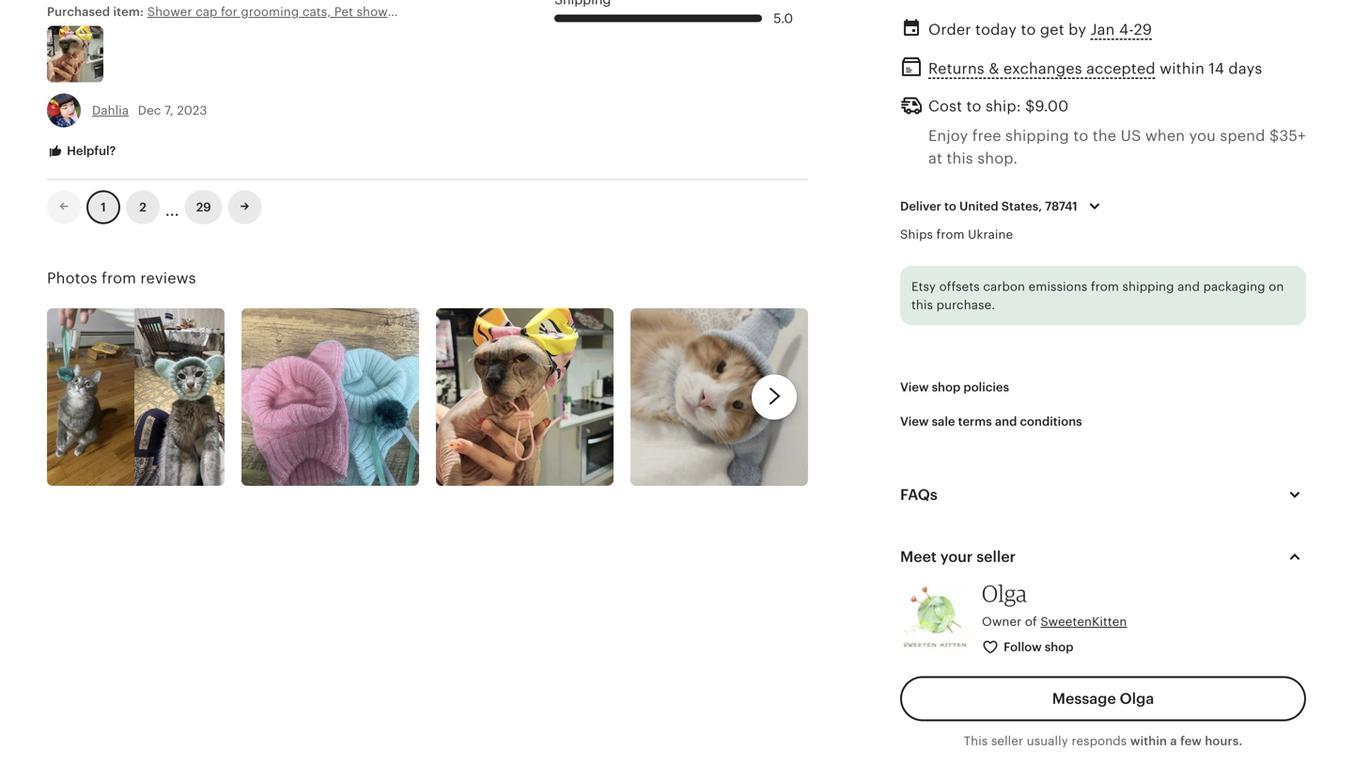 Task type: vqa. For each thing, say whether or not it's contained in the screenshot.
SAVE ON THIS ITEM IN YOUR CART! 55% OFF SALE ENDS IN 23 HOURS
no



Task type: describe. For each thing, give the bounding box(es) containing it.
to right cost
[[967, 98, 982, 115]]

etsy
[[912, 280, 936, 294]]

today
[[976, 21, 1017, 38]]

olga image
[[900, 585, 971, 655]]

owner
[[982, 615, 1022, 629]]

a
[[1171, 734, 1178, 748]]

2 cap from the left
[[403, 5, 425, 19]]

order today to get by jan 4-29
[[929, 21, 1153, 38]]

cost
[[929, 98, 963, 115]]

view sale terms and conditions button
[[886, 404, 1097, 438]]

deliver
[[900, 199, 942, 213]]

from inside etsy offsets carbon emissions from shipping and packaging on this purchase.
[[1091, 280, 1119, 294]]

enjoy
[[929, 128, 968, 144]]

cats,
[[302, 5, 331, 19]]

free
[[973, 128, 1002, 144]]

exchanges
[[1004, 60, 1083, 77]]

conditions
[[1020, 414, 1082, 428]]

by
[[1069, 21, 1087, 38]]

this inside enjoy free shipping to the us when you spend $35+ at this shop.
[[947, 150, 974, 167]]

us
[[1121, 128, 1142, 144]]

…
[[165, 193, 179, 221]]

to inside enjoy free shipping to the us when you spend $35+ at this shop.
[[1074, 128, 1089, 144]]

hours.
[[1205, 734, 1243, 748]]

emissions
[[1029, 280, 1088, 294]]

shop for follow
[[1045, 640, 1074, 654]]

meet
[[900, 548, 937, 565]]

this
[[964, 734, 988, 748]]

from for reviews
[[102, 270, 136, 287]]

sweetenkitten link
[[1041, 615, 1127, 629]]

at
[[929, 150, 943, 167]]

4-
[[1119, 21, 1134, 38]]

returns & exchanges accepted within 14 days
[[929, 60, 1263, 77]]

the
[[1093, 128, 1117, 144]]

5.0
[[774, 11, 793, 26]]

to inside 'deliver to united states, 78741' dropdown button
[[945, 199, 957, 213]]

helpful?
[[64, 144, 116, 158]]

shipping inside enjoy free shipping to the us when you spend $35+ at this shop.
[[1006, 128, 1070, 144]]

offsets
[[940, 280, 980, 294]]

7,
[[165, 103, 174, 118]]

meet your seller
[[900, 548, 1016, 565]]

states,
[[1002, 199, 1042, 213]]

29 link
[[185, 190, 222, 224]]

jan
[[1091, 21, 1115, 38]]

terms
[[958, 414, 992, 428]]

when
[[1146, 128, 1185, 144]]

your
[[941, 548, 973, 565]]

$35+
[[1270, 128, 1306, 144]]

1 vertical spatial seller
[[992, 734, 1024, 748]]

seller inside meet your seller dropdown button
[[977, 548, 1016, 565]]

78741
[[1045, 199, 1078, 213]]

accepted
[[1087, 60, 1156, 77]]

item:
[[113, 5, 144, 19]]

1 link
[[86, 190, 120, 224]]

message olga
[[1052, 691, 1155, 708]]

usually
[[1027, 734, 1069, 748]]

grooming
[[241, 5, 299, 19]]

14
[[1209, 60, 1225, 77]]

9.00
[[1035, 98, 1069, 115]]

shipping inside etsy offsets carbon emissions from shipping and packaging on this purchase.
[[1123, 280, 1175, 294]]

within for a
[[1131, 734, 1168, 748]]

returns
[[929, 60, 985, 77]]

follow shop
[[1004, 640, 1074, 654]]

1
[[101, 200, 106, 214]]

etsy offsets carbon emissions from shipping and packaging on this purchase.
[[912, 280, 1284, 312]]

deliver to united states, 78741
[[900, 199, 1078, 213]]

to left 'get'
[[1021, 21, 1036, 38]]

view shop policies button
[[886, 370, 1024, 404]]

photos
[[47, 270, 97, 287]]

follow shop button
[[968, 630, 1090, 665]]

2 link
[[126, 190, 160, 224]]

deliver to united states, 78741 button
[[886, 187, 1120, 226]]

message olga button
[[900, 677, 1307, 722]]

on
[[1269, 280, 1284, 294]]

ships
[[900, 228, 933, 242]]

olga owner of sweetenkitten
[[982, 579, 1127, 629]]

cost to ship: $ 9.00
[[929, 98, 1069, 115]]

purchase.
[[937, 298, 996, 312]]

this seller usually responds within a few hours.
[[964, 734, 1243, 748]]



Task type: locate. For each thing, give the bounding box(es) containing it.
to left united
[[945, 199, 957, 213]]

olga
[[982, 579, 1028, 607], [1120, 691, 1155, 708]]

dahlia link
[[92, 103, 129, 118]]

olga inside button
[[1120, 691, 1155, 708]]

0 vertical spatial and
[[1178, 280, 1200, 294]]

0 vertical spatial olga
[[982, 579, 1028, 607]]

shop up sale
[[932, 380, 961, 394]]

to left the
[[1074, 128, 1089, 144]]

you
[[1190, 128, 1216, 144]]

returns & exchanges accepted button
[[929, 55, 1156, 82]]

carbon
[[983, 280, 1026, 294]]

united
[[960, 199, 999, 213]]

from right photos
[[102, 270, 136, 287]]

cap
[[196, 5, 218, 19], [403, 5, 425, 19]]

view sale terms and conditions
[[900, 414, 1082, 428]]

view shop policies
[[900, 380, 1010, 394]]

from
[[937, 228, 965, 242], [102, 270, 136, 287], [1091, 280, 1119, 294]]

view for view shop policies
[[900, 380, 929, 394]]

0 horizontal spatial shipping
[[1006, 128, 1070, 144]]

0 vertical spatial shipping
[[1006, 128, 1070, 144]]

shop for view
[[932, 380, 961, 394]]

seller
[[977, 548, 1016, 565], [992, 734, 1024, 748]]

message
[[1052, 691, 1116, 708]]

reviews
[[140, 270, 196, 287]]

1 horizontal spatial this
[[947, 150, 974, 167]]

view left sale
[[900, 414, 929, 428]]

policies
[[964, 380, 1010, 394]]

within left a
[[1131, 734, 1168, 748]]

faqs
[[900, 486, 938, 503]]

from for ukraine
[[937, 228, 965, 242]]

shipping down $
[[1006, 128, 1070, 144]]

0 horizontal spatial from
[[102, 270, 136, 287]]

order
[[929, 21, 972, 38]]

shipping left packaging
[[1123, 280, 1175, 294]]

olga right message in the right of the page
[[1120, 691, 1155, 708]]

this right at
[[947, 150, 974, 167]]

0 vertical spatial seller
[[977, 548, 1016, 565]]

1 vertical spatial view
[[900, 414, 929, 428]]

shop
[[932, 380, 961, 394], [1045, 640, 1074, 654]]

ukraine
[[968, 228, 1013, 242]]

ship:
[[986, 98, 1021, 115]]

few
[[1181, 734, 1202, 748]]

1 vertical spatial and
[[995, 414, 1017, 428]]

0 vertical spatial 29
[[1134, 21, 1153, 38]]

cap left for
[[196, 5, 218, 19]]

of
[[1025, 615, 1038, 629]]

1 horizontal spatial 29
[[1134, 21, 1153, 38]]

view left "policies"
[[900, 380, 929, 394]]

within left the 14
[[1160, 60, 1205, 77]]

29
[[1134, 21, 1153, 38], [196, 200, 211, 214]]

1 horizontal spatial and
[[1178, 280, 1200, 294]]

for
[[221, 5, 238, 19]]

seller right this
[[992, 734, 1024, 748]]

shower
[[147, 5, 192, 19]]

29 inside 29 link
[[196, 200, 211, 214]]

&
[[989, 60, 1000, 77]]

and inside view sale terms and conditions button
[[995, 414, 1017, 428]]

0 vertical spatial within
[[1160, 60, 1205, 77]]

1 view from the top
[[900, 380, 929, 394]]

packaging
[[1204, 280, 1266, 294]]

from right ships
[[937, 228, 965, 242]]

0 horizontal spatial shop
[[932, 380, 961, 394]]

and
[[1178, 280, 1200, 294], [995, 414, 1017, 428]]

1 horizontal spatial olga
[[1120, 691, 1155, 708]]

faqs button
[[884, 472, 1323, 517]]

get
[[1040, 21, 1065, 38]]

1 vertical spatial this
[[912, 298, 933, 312]]

within for 14
[[1160, 60, 1205, 77]]

0 horizontal spatial this
[[912, 298, 933, 312]]

this inside etsy offsets carbon emissions from shipping and packaging on this purchase.
[[912, 298, 933, 312]]

jan 4-29 button
[[1091, 16, 1153, 44]]

dec
[[138, 103, 161, 118]]

2 view from the top
[[900, 414, 929, 428]]

helpful? button
[[33, 134, 130, 169]]

1 vertical spatial olga
[[1120, 691, 1155, 708]]

and inside etsy offsets carbon emissions from shipping and packaging on this purchase.
[[1178, 280, 1200, 294]]

1 vertical spatial shop
[[1045, 640, 1074, 654]]

and right 'terms'
[[995, 414, 1017, 428]]

1 vertical spatial shipping
[[1123, 280, 1175, 294]]

2023
[[177, 103, 207, 118]]

2 horizontal spatial from
[[1091, 280, 1119, 294]]

shop inside button
[[932, 380, 961, 394]]

$
[[1026, 98, 1035, 115]]

follow
[[1004, 640, 1042, 654]]

shop inside 'button'
[[1045, 640, 1074, 654]]

pet
[[334, 5, 353, 19]]

0 horizontal spatial and
[[995, 414, 1017, 428]]

from right emissions
[[1091, 280, 1119, 294]]

1 cap from the left
[[196, 5, 218, 19]]

meet your seller button
[[884, 534, 1323, 579]]

sale
[[932, 414, 955, 428]]

sweetenkitten
[[1041, 615, 1127, 629]]

ships from ukraine
[[900, 228, 1013, 242]]

1 horizontal spatial from
[[937, 228, 965, 242]]

0 horizontal spatial olga
[[982, 579, 1028, 607]]

0 vertical spatial shop
[[932, 380, 961, 394]]

and left packaging
[[1178, 280, 1200, 294]]

olga up owner
[[982, 579, 1028, 607]]

days
[[1229, 60, 1263, 77]]

photos from reviews
[[47, 270, 196, 287]]

2
[[139, 200, 146, 214]]

dahlia
[[92, 103, 129, 118]]

29 right jan
[[1134, 21, 1153, 38]]

1 vertical spatial within
[[1131, 734, 1168, 748]]

1 horizontal spatial shipping
[[1123, 280, 1175, 294]]

view
[[900, 380, 929, 394], [900, 414, 929, 428]]

shop down "sweetenkitten" "link"
[[1045, 640, 1074, 654]]

0 horizontal spatial 29
[[196, 200, 211, 214]]

dahlia added a photo of their purchase image
[[47, 26, 103, 82]]

dahlia dec 7, 2023
[[92, 103, 207, 118]]

seller right the your at the right of page
[[977, 548, 1016, 565]]

1 horizontal spatial cap
[[403, 5, 425, 19]]

0 vertical spatial view
[[900, 380, 929, 394]]

purchased item: shower cap for grooming cats, pet shower cap
[[47, 5, 425, 19]]

0 horizontal spatial cap
[[196, 5, 218, 19]]

within
[[1160, 60, 1205, 77], [1131, 734, 1168, 748]]

shower
[[357, 5, 400, 19]]

olga inside the olga owner of sweetenkitten
[[982, 579, 1028, 607]]

this
[[947, 150, 974, 167], [912, 298, 933, 312]]

29 right … at left top
[[196, 200, 211, 214]]

spend
[[1220, 128, 1266, 144]]

shop.
[[978, 150, 1018, 167]]

view for view sale terms and conditions
[[900, 414, 929, 428]]

0 vertical spatial this
[[947, 150, 974, 167]]

1 vertical spatial 29
[[196, 200, 211, 214]]

1 horizontal spatial shop
[[1045, 640, 1074, 654]]

cap right shower
[[403, 5, 425, 19]]

this down etsy
[[912, 298, 933, 312]]



